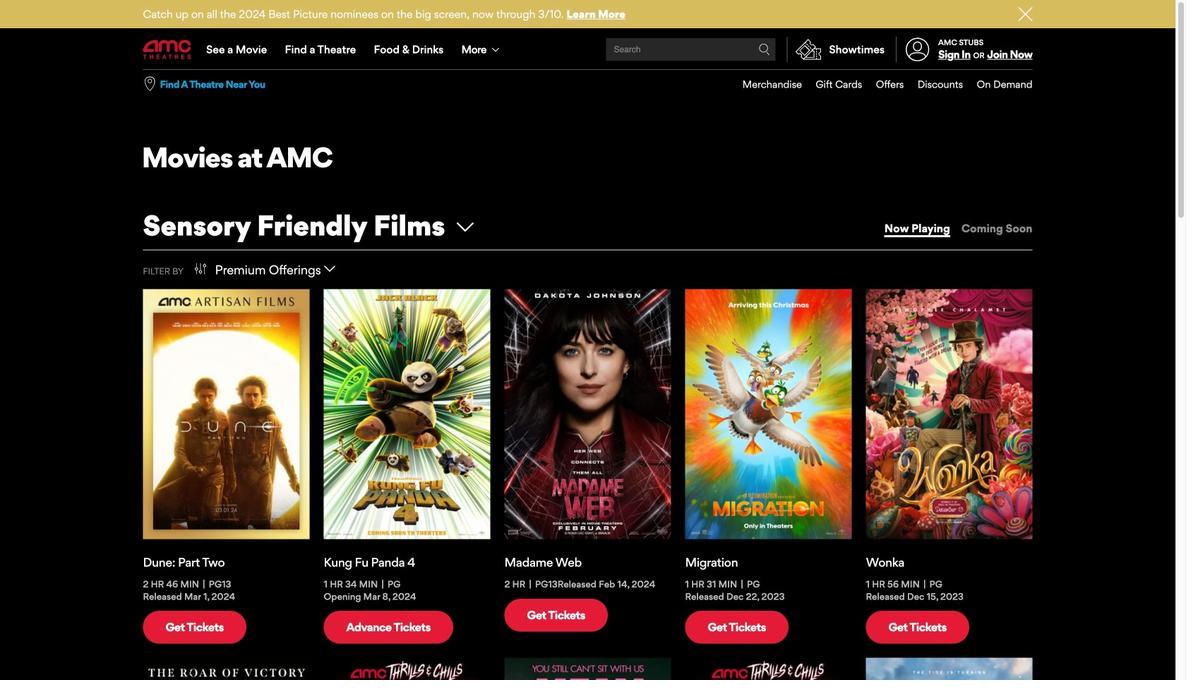 Task type: vqa. For each thing, say whether or not it's contained in the screenshot.
top Theatre
no



Task type: locate. For each thing, give the bounding box(es) containing it.
menu
[[143, 30, 1033, 69], [729, 70, 1033, 99]]

showtimes image
[[788, 37, 830, 62]]

menu item
[[729, 70, 803, 99], [803, 70, 863, 99], [863, 70, 905, 99], [905, 70, 964, 99], [964, 70, 1033, 99]]

search the AMC website text field
[[612, 44, 759, 55]]

user profile image
[[898, 38, 938, 61]]

amc logo image
[[143, 40, 193, 59], [143, 40, 193, 59]]

movie poster for dune: part two image
[[143, 289, 310, 540]]

movie poster for migration image
[[686, 289, 852, 540]]

movie poster for lisa frankenstein image
[[686, 658, 852, 680]]

movie poster for mean girls image
[[505, 658, 672, 680]]

movie poster for demon slayer: kimetsu no yaiba - to the hashira training image
[[143, 658, 310, 680]]

movie poster for aquaman and the lost kingdom image
[[867, 658, 1033, 680]]

5 menu item from the left
[[964, 70, 1033, 99]]



Task type: describe. For each thing, give the bounding box(es) containing it.
4 menu item from the left
[[905, 70, 964, 99]]

movie poster for wonka image
[[867, 289, 1033, 540]]

1 vertical spatial menu
[[729, 70, 1033, 99]]

movie poster for madame web image
[[505, 289, 672, 540]]

0 vertical spatial menu
[[143, 30, 1033, 69]]

movie poster for kung fu panda 4 image
[[324, 289, 491, 540]]

cookie consent banner dialog
[[0, 642, 1176, 680]]

submit search icon image
[[759, 44, 771, 55]]

sign in or join amc stubs element
[[897, 30, 1033, 69]]

2 menu item from the left
[[803, 70, 863, 99]]

movie poster for night swim image
[[324, 658, 491, 680]]

1 menu item from the left
[[729, 70, 803, 99]]

3 menu item from the left
[[863, 70, 905, 99]]



